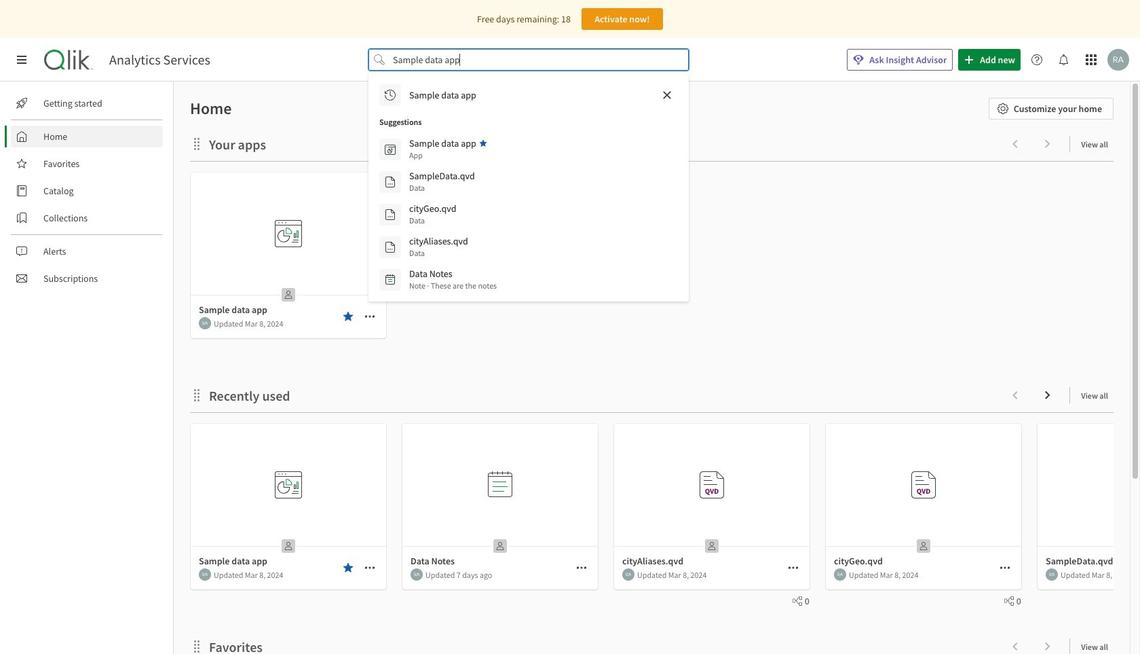 Task type: vqa. For each thing, say whether or not it's contained in the screenshot.
or
no



Task type: locate. For each thing, give the bounding box(es) containing it.
1 horizontal spatial more actions image
[[577, 562, 587, 573]]

ruby anderson image
[[1108, 49, 1130, 71], [199, 317, 211, 329], [199, 568, 211, 581], [411, 568, 423, 581], [623, 568, 635, 581], [835, 568, 847, 581], [1047, 568, 1059, 581]]

close sidebar menu image
[[16, 54, 27, 65]]

list box
[[374, 79, 684, 296]]

more actions image
[[365, 311, 376, 322], [788, 562, 799, 573], [1000, 562, 1011, 573]]

ruby anderson element
[[199, 317, 211, 329], [199, 568, 211, 581], [411, 568, 423, 581], [623, 568, 635, 581], [835, 568, 847, 581], [1047, 568, 1059, 581]]

0 horizontal spatial more actions image
[[365, 562, 376, 573]]

2 more actions image from the left
[[577, 562, 587, 573]]

move collection image
[[190, 388, 204, 402], [190, 639, 204, 653]]

sample data app element
[[410, 137, 477, 149]]

main content
[[168, 81, 1141, 654]]

navigation pane element
[[0, 87, 173, 295]]

Search for content text field
[[391, 49, 668, 71]]

sampledata.qvd element
[[410, 170, 475, 182]]

more actions image
[[365, 562, 376, 573], [577, 562, 587, 573]]

1 more actions image from the left
[[365, 562, 376, 573]]

citygeo.qvd element
[[410, 202, 457, 215]]



Task type: describe. For each thing, give the bounding box(es) containing it.
these are the notes element
[[410, 280, 497, 292]]

2 horizontal spatial more actions image
[[1000, 562, 1011, 573]]

0 vertical spatial move collection image
[[190, 388, 204, 402]]

remove from favorites image
[[343, 311, 354, 322]]

1 vertical spatial move collection image
[[190, 639, 204, 653]]

move collection image
[[190, 137, 204, 150]]

1 horizontal spatial more actions image
[[788, 562, 799, 573]]

remove from favorites image
[[343, 562, 354, 573]]

analytics services element
[[109, 52, 210, 68]]

data notes element
[[410, 268, 453, 280]]

0 horizontal spatial more actions image
[[365, 311, 376, 322]]

cityaliases.qvd element
[[410, 235, 468, 247]]



